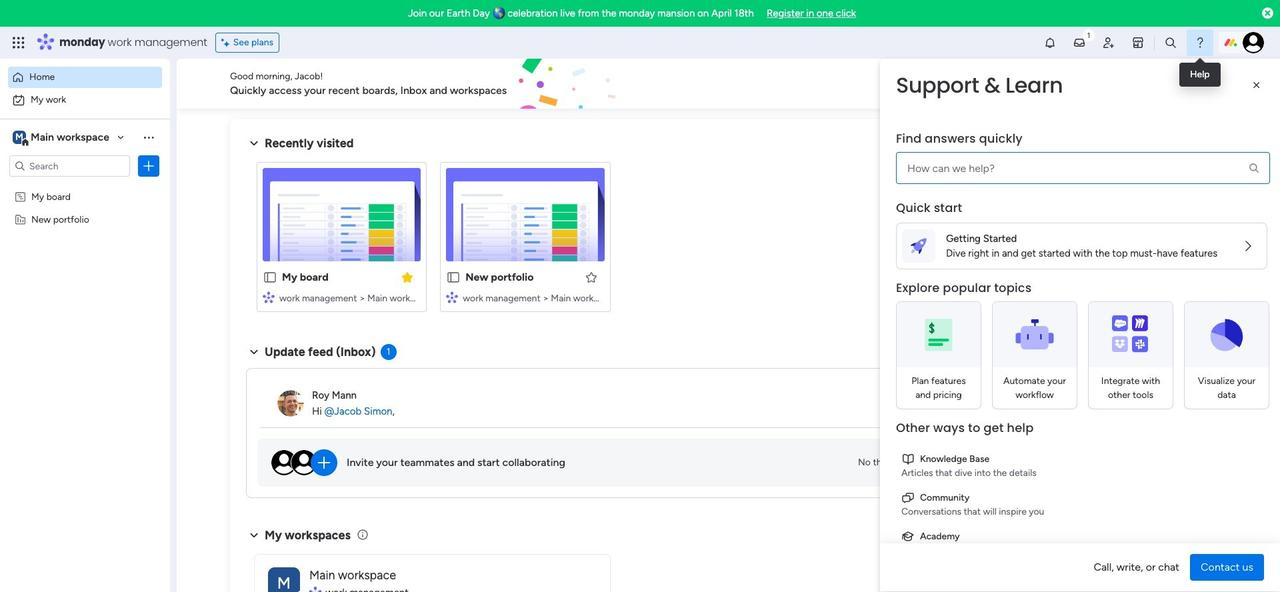 Task type: locate. For each thing, give the bounding box(es) containing it.
0 horizontal spatial component image
[[263, 291, 275, 303]]

public board image
[[446, 270, 461, 285]]

see plans image
[[221, 35, 233, 50]]

2 vertical spatial link container element
[[901, 529, 1262, 543]]

2 vertical spatial option
[[0, 184, 170, 187]]

0 vertical spatial workspace image
[[13, 130, 26, 145]]

quick search results list box
[[246, 151, 988, 328]]

Search in workspace field
[[28, 158, 111, 174]]

1 image
[[1083, 27, 1095, 42]]

option
[[8, 67, 162, 88], [8, 89, 162, 111], [0, 184, 170, 187]]

jacob simon image
[[1243, 32, 1264, 53]]

0 vertical spatial option
[[8, 67, 162, 88]]

getting started logo image
[[911, 238, 927, 254]]

search container element
[[896, 131, 1270, 184]]

component image for public board icon
[[263, 291, 275, 303]]

1 link container element from the top
[[901, 452, 1262, 466]]

1 horizontal spatial workspace image
[[268, 567, 300, 592]]

2 component image from the left
[[446, 291, 458, 303]]

0 vertical spatial link container element
[[901, 452, 1262, 466]]

public board image
[[263, 270, 277, 285]]

templates image image
[[1032, 127, 1208, 219]]

1 component image from the left
[[263, 291, 275, 303]]

component image down public board image
[[446, 291, 458, 303]]

0 horizontal spatial workspace image
[[13, 130, 26, 145]]

header element
[[880, 59, 1280, 200]]

1 vertical spatial link container element
[[901, 491, 1262, 505]]

component image down public board icon
[[263, 291, 275, 303]]

getting started element
[[1020, 345, 1220, 398]]

1 horizontal spatial component image
[[446, 291, 458, 303]]

add to favorites image
[[584, 270, 598, 284]]

list box
[[0, 182, 170, 410]]

component image
[[263, 291, 275, 303], [446, 291, 458, 303]]

workspace image
[[13, 130, 26, 145], [268, 567, 300, 592]]

close recently visited image
[[246, 135, 262, 151]]

options image
[[142, 159, 155, 173]]

roy mann image
[[277, 390, 304, 417]]

close my workspaces image
[[246, 527, 262, 543]]

select product image
[[12, 36, 25, 49]]

link container element
[[901, 452, 1262, 466], [901, 491, 1262, 505], [901, 529, 1262, 543]]



Task type: describe. For each thing, give the bounding box(es) containing it.
extra links container element
[[896, 447, 1267, 592]]

1 vertical spatial option
[[8, 89, 162, 111]]

workspace selection element
[[13, 129, 111, 147]]

close update feed (inbox) image
[[246, 344, 262, 360]]

v2 user feedback image
[[1031, 76, 1041, 91]]

1 vertical spatial workspace image
[[268, 567, 300, 592]]

monday marketplace image
[[1131, 36, 1145, 49]]

3 link container element from the top
[[901, 529, 1262, 543]]

remove from favorites image
[[401, 270, 414, 284]]

How can we help? search field
[[896, 152, 1270, 184]]

workspace options image
[[142, 131, 155, 144]]

update feed image
[[1073, 36, 1086, 49]]

search everything image
[[1164, 36, 1177, 49]]

notifications image
[[1043, 36, 1057, 49]]

help image
[[1193, 36, 1207, 49]]

component image for public board image
[[446, 291, 458, 303]]

invite members image
[[1102, 36, 1115, 49]]

1 element
[[380, 344, 396, 360]]

2 link container element from the top
[[901, 491, 1262, 505]]



Task type: vqa. For each thing, say whether or not it's contained in the screenshot.
the Help center element
no



